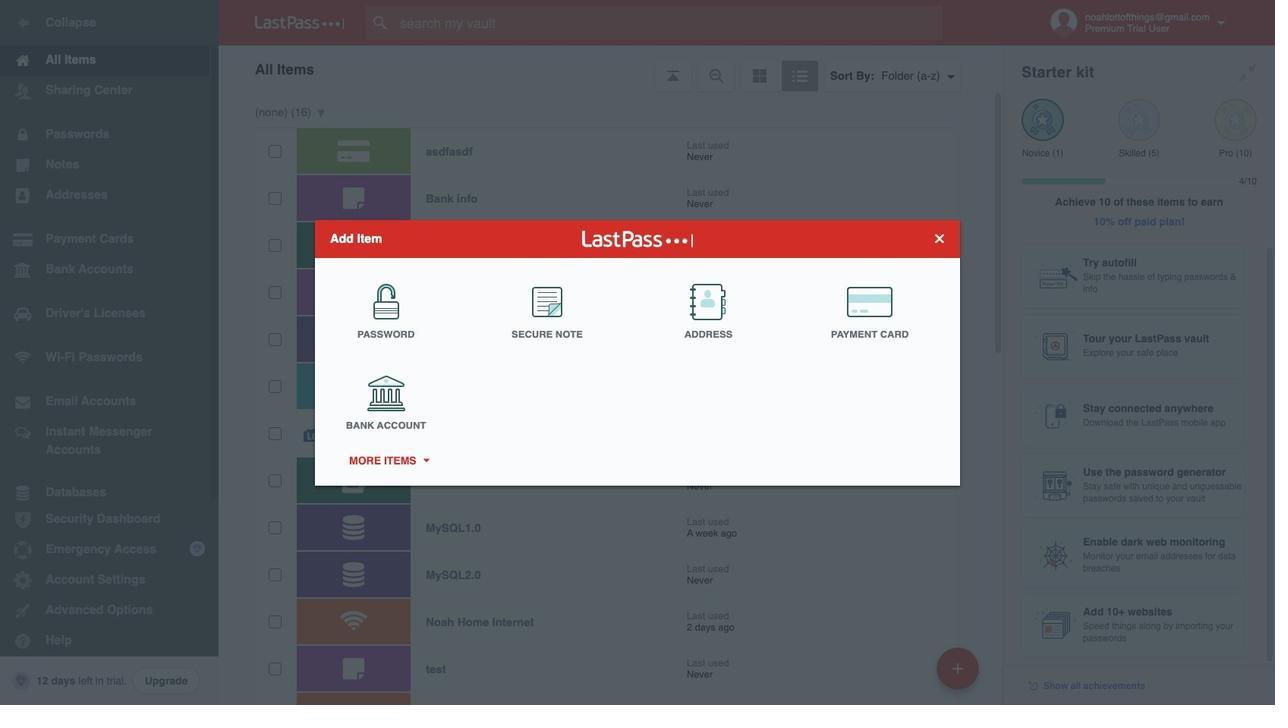 Task type: locate. For each thing, give the bounding box(es) containing it.
new item navigation
[[931, 643, 988, 705]]

caret right image
[[421, 458, 431, 462]]

dialog
[[315, 220, 960, 485]]

lastpass image
[[255, 16, 345, 30]]

Search search field
[[366, 6, 972, 39]]

main navigation navigation
[[0, 0, 219, 705]]



Task type: describe. For each thing, give the bounding box(es) containing it.
search my vault text field
[[366, 6, 972, 39]]

vault options navigation
[[219, 46, 1003, 91]]

new item image
[[953, 663, 963, 674]]



Task type: vqa. For each thing, say whether or not it's contained in the screenshot.
New item element
no



